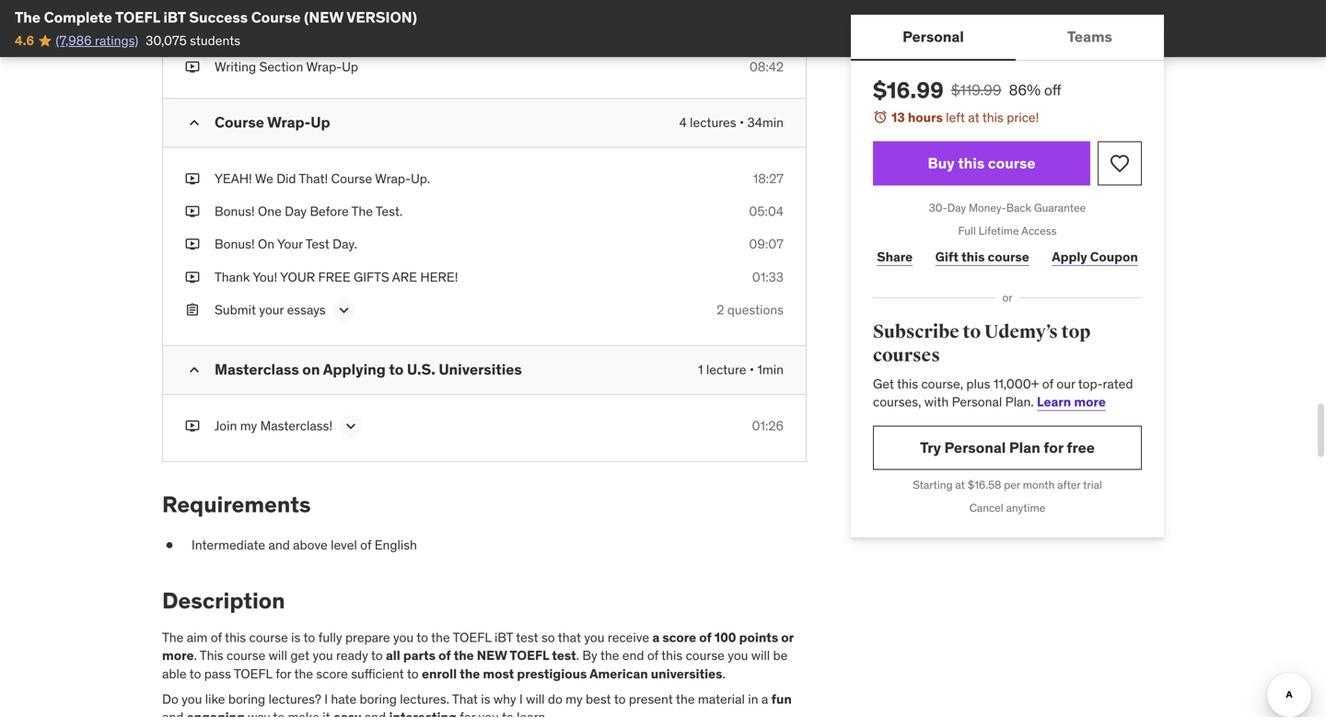 Task type: vqa. For each thing, say whether or not it's contained in the screenshot.
the Launch:
no



Task type: describe. For each thing, give the bounding box(es) containing it.
08:42
[[750, 58, 784, 75]]

30,075 students
[[146, 32, 241, 49]]

applying
[[323, 360, 386, 379]]

30-day money-back guarantee full lifetime access
[[929, 201, 1086, 238]]

. for this
[[194, 648, 197, 664]]

bonus! for bonus! on your test day.
[[215, 236, 255, 253]]

the up that
[[460, 666, 480, 682]]

0 horizontal spatial up
[[311, 113, 330, 132]]

course wrap-up
[[215, 113, 330, 132]]

0 horizontal spatial will
[[269, 648, 287, 664]]

lectures
[[690, 114, 737, 131]]

apply coupon
[[1052, 249, 1138, 265]]

0 horizontal spatial is
[[291, 630, 301, 646]]

the up enroll
[[454, 648, 474, 664]]

0 vertical spatial my
[[240, 418, 257, 434]]

1 boring from the left
[[228, 691, 265, 708]]

writing section wrap-up
[[215, 58, 358, 75]]

courses,
[[873, 394, 922, 410]]

new toefl
[[477, 648, 549, 664]]

requirements
[[162, 491, 311, 519]]

the down universities at bottom
[[676, 691, 695, 708]]

small image
[[185, 361, 204, 379]]

success
[[189, 8, 248, 27]]

plan
[[1009, 438, 1041, 457]]

price!
[[1007, 109, 1039, 126]]

of right level
[[360, 537, 372, 554]]

1 horizontal spatial ibt
[[495, 630, 513, 646]]

personal inside get this course, plus 11,000+ of our top-rated courses, with personal plan.
[[952, 394, 1002, 410]]

parts
[[403, 648, 436, 664]]

prestigious
[[517, 666, 587, 682]]

01:33
[[752, 269, 784, 285]]

xsmall image for writing section wrap-up
[[185, 58, 200, 76]]

top-
[[1078, 376, 1103, 392]]

guarantee
[[1034, 201, 1086, 215]]

you right do
[[182, 691, 202, 708]]

lectures?
[[269, 691, 321, 708]]

do
[[162, 691, 179, 708]]

$16.99 $119.99 86% off
[[873, 76, 1062, 104]]

present
[[629, 691, 673, 708]]

day.
[[333, 236, 357, 253]]

level
[[331, 537, 357, 554]]

$16.58
[[968, 478, 1002, 492]]

courses
[[873, 345, 940, 367]]

13
[[892, 109, 905, 126]]

in
[[748, 691, 759, 708]]

the complete toefl ibt success course (new version)
[[15, 8, 417, 27]]

this left price!
[[983, 109, 1004, 126]]

subscribe
[[873, 321, 960, 344]]

0 horizontal spatial toefl
[[115, 8, 160, 27]]

to up parts
[[417, 630, 428, 646]]

2 vertical spatial wrap-
[[375, 170, 411, 187]]

1 vertical spatial wrap-
[[267, 113, 311, 132]]

the aim of this course is to fully prepare you to the toefl ibt test so that you receive
[[162, 630, 653, 646]]

. this course will get you ready to all parts of the new toefl test
[[194, 648, 576, 664]]

sufficient
[[351, 666, 404, 682]]

score inside . by the end of this course you will be able to pass toefl for the score sufficient to
[[316, 666, 348, 682]]

that
[[558, 630, 581, 646]]

coupon
[[1090, 249, 1138, 265]]

universities
[[439, 360, 522, 379]]

free
[[318, 269, 351, 285]]

version)
[[347, 8, 417, 27]]

course down description on the left
[[249, 630, 288, 646]]

rememeber
[[349, 26, 420, 42]]

did
[[277, 170, 296, 187]]

gift
[[936, 249, 959, 265]]

this inside gift this course link
[[962, 249, 985, 265]]

submit
[[215, 302, 256, 318]]

to left the 'u.s.'
[[389, 360, 404, 379]]

share
[[877, 249, 913, 265]]

(7,986
[[56, 32, 92, 49]]

the up parts
[[431, 630, 450, 646]]

hate
[[331, 691, 357, 708]]

writing 2: important to rememeber
[[215, 26, 420, 42]]

learn
[[1037, 394, 1072, 410]]

this right aim
[[225, 630, 246, 646]]

0 vertical spatial ibt
[[163, 8, 186, 27]]

1 vertical spatial toefl
[[453, 630, 492, 646]]

to left all
[[371, 648, 383, 664]]

intermediate
[[192, 537, 265, 554]]

you up the by
[[584, 630, 605, 646]]

u.s.
[[407, 360, 435, 379]]

access
[[1022, 224, 1057, 238]]

xsmall image for bonus! on your test day.
[[185, 236, 200, 254]]

1 horizontal spatial a
[[762, 691, 768, 708]]

1 lecture • 1min
[[698, 361, 784, 378]]

0 horizontal spatial day
[[285, 203, 307, 220]]

• for course wrap-up
[[740, 114, 744, 131]]

your
[[277, 236, 303, 253]]

plan.
[[1006, 394, 1034, 410]]

2 questions
[[717, 302, 784, 318]]

$119.99
[[951, 81, 1002, 99]]

personal inside personal button
[[903, 27, 964, 46]]

0 horizontal spatial test
[[516, 630, 538, 646]]

or inside a score of 100 points or more
[[781, 630, 794, 646]]

writing for writing section wrap-up
[[215, 58, 256, 75]]

that
[[452, 691, 478, 708]]

receive
[[608, 630, 649, 646]]

4.6
[[15, 32, 34, 49]]

to right best
[[614, 691, 626, 708]]

do
[[548, 691, 563, 708]]

we
[[255, 170, 273, 187]]

here!
[[420, 269, 458, 285]]

questions
[[728, 302, 784, 318]]

to down parts
[[407, 666, 419, 682]]

of inside get this course, plus 11,000+ of our top-rated courses, with personal plan.
[[1043, 376, 1054, 392]]

will inside . by the end of this course you will be able to pass toefl for the score sufficient to
[[751, 648, 770, 664]]

gifts
[[354, 269, 389, 285]]

the down get
[[294, 666, 313, 682]]

masterclass
[[215, 360, 299, 379]]

this inside get this course, plus 11,000+ of our top-rated courses, with personal plan.
[[897, 376, 918, 392]]

you inside . by the end of this course you will be able to pass toefl for the score sufficient to
[[728, 648, 748, 664]]

that!
[[299, 170, 328, 187]]

30,075
[[146, 32, 187, 49]]

like
[[205, 691, 225, 708]]

intermediate and above level of english
[[192, 537, 417, 554]]

back
[[1007, 201, 1032, 215]]

2 i from the left
[[520, 691, 523, 708]]

$16.99
[[873, 76, 944, 104]]

1 horizontal spatial more
[[1074, 394, 1106, 410]]

and
[[268, 537, 290, 554]]

american
[[590, 666, 648, 682]]

important
[[273, 26, 330, 42]]

material
[[698, 691, 745, 708]]

writing for writing 2: important to rememeber
[[215, 26, 256, 42]]

. for by
[[576, 648, 579, 664]]

personal button
[[851, 15, 1016, 59]]

1 i from the left
[[324, 691, 328, 708]]

course for buy this course
[[988, 154, 1036, 173]]

apply
[[1052, 249, 1088, 265]]

course for . this course will get you ready to all parts of the new toefl test
[[227, 648, 266, 664]]

0 vertical spatial wrap-
[[306, 58, 342, 75]]

show lecture description image
[[335, 301, 353, 320]]

up.
[[411, 170, 430, 187]]

able
[[162, 666, 187, 682]]

yeah! we did that! course wrap-up.
[[215, 170, 430, 187]]

try personal plan for free
[[920, 438, 1095, 457]]

of inside . by the end of this course you will be able to pass toefl for the score sufficient to
[[647, 648, 659, 664]]

at inside "starting at $16.58 per month after trial cancel anytime"
[[956, 478, 965, 492]]

the for complete
[[15, 8, 41, 27]]



Task type: locate. For each thing, give the bounding box(es) containing it.
1 vertical spatial at
[[956, 478, 965, 492]]

of up this
[[211, 630, 222, 646]]

2 xsmall image from the top
[[185, 236, 200, 254]]

anytime
[[1006, 501, 1046, 515]]

0 vertical spatial course
[[251, 8, 301, 27]]

this right buy
[[958, 154, 985, 173]]

show lecture description image
[[342, 417, 360, 436]]

1 xsmall image from the top
[[185, 58, 200, 76]]

course
[[251, 8, 301, 27], [215, 113, 264, 132], [331, 170, 372, 187]]

1 horizontal spatial test
[[552, 648, 576, 664]]

personal
[[903, 27, 964, 46], [952, 394, 1002, 410], [945, 438, 1006, 457]]

bonus! left on
[[215, 236, 255, 253]]

is left why
[[481, 691, 491, 708]]

bonus!
[[215, 203, 255, 220], [215, 236, 255, 253]]

this inside . by the end of this course you will be able to pass toefl for the score sufficient to
[[662, 648, 683, 664]]

our
[[1057, 376, 1076, 392]]

rated
[[1103, 376, 1133, 392]]

i right why
[[520, 691, 523, 708]]

1 vertical spatial a
[[762, 691, 768, 708]]

1 horizontal spatial for
[[1044, 438, 1064, 457]]

hours
[[908, 109, 943, 126]]

to
[[333, 26, 346, 42]]

0 vertical spatial the
[[15, 8, 41, 27]]

will left do
[[526, 691, 545, 708]]

wrap- down writing section wrap-up
[[267, 113, 311, 132]]

full
[[959, 224, 976, 238]]

2 writing from the top
[[215, 58, 256, 75]]

2 bonus! from the top
[[215, 236, 255, 253]]

0 horizontal spatial more
[[162, 648, 194, 664]]

0 vertical spatial test
[[516, 630, 538, 646]]

0 horizontal spatial i
[[324, 691, 328, 708]]

course right small icon
[[215, 113, 264, 132]]

34min
[[748, 114, 784, 131]]

be
[[773, 648, 788, 664]]

01:26
[[752, 418, 784, 434]]

wrap- down writing 2: important to rememeber
[[306, 58, 342, 75]]

1 horizontal spatial day
[[947, 201, 966, 215]]

1 horizontal spatial or
[[1003, 291, 1013, 305]]

course up universities at bottom
[[686, 648, 725, 664]]

test
[[306, 236, 330, 253]]

alarm image
[[873, 110, 888, 124]]

you
[[393, 630, 414, 646], [584, 630, 605, 646], [313, 648, 333, 664], [728, 648, 748, 664], [182, 691, 202, 708]]

0 horizontal spatial my
[[240, 418, 257, 434]]

1 vertical spatial personal
[[952, 394, 1002, 410]]

1 vertical spatial for
[[276, 666, 291, 682]]

essays
[[287, 302, 326, 318]]

0 horizontal spatial the
[[15, 8, 41, 27]]

2 vertical spatial course
[[331, 170, 372, 187]]

boring down sufficient
[[360, 691, 397, 708]]

is
[[291, 630, 301, 646], [481, 691, 491, 708]]

ibt up new toefl
[[495, 630, 513, 646]]

this
[[983, 109, 1004, 126], [958, 154, 985, 173], [962, 249, 985, 265], [897, 376, 918, 392], [225, 630, 246, 646], [662, 648, 683, 664]]

day inside 30-day money-back guarantee full lifetime access
[[947, 201, 966, 215]]

for down get
[[276, 666, 291, 682]]

at
[[968, 109, 980, 126], [956, 478, 965, 492]]

starting at $16.58 per month after trial cancel anytime
[[913, 478, 1102, 515]]

on
[[302, 360, 320, 379]]

personal inside try personal plan for free link
[[945, 438, 1006, 457]]

1
[[698, 361, 703, 378]]

apply coupon button
[[1048, 239, 1142, 276]]

1 vertical spatial •
[[750, 361, 754, 378]]

xsmall image left on
[[185, 236, 200, 254]]

1 horizontal spatial my
[[566, 691, 583, 708]]

0 horizontal spatial at
[[956, 478, 965, 492]]

0 horizontal spatial ibt
[[163, 8, 186, 27]]

1 horizontal spatial score
[[663, 630, 697, 646]]

1 bonus! from the top
[[215, 203, 255, 220]]

1 vertical spatial is
[[481, 691, 491, 708]]

up down to
[[342, 58, 358, 75]]

boring right like
[[228, 691, 265, 708]]

a
[[653, 630, 660, 646], [762, 691, 768, 708]]

day right 'one'
[[285, 203, 307, 220]]

a score of 100 points or more
[[162, 630, 794, 664]]

0 vertical spatial •
[[740, 114, 744, 131]]

most
[[483, 666, 514, 682]]

a right receive
[[653, 630, 660, 646]]

of up enroll
[[439, 648, 451, 664]]

pass
[[204, 666, 231, 682]]

(new
[[304, 8, 344, 27]]

toefl inside . by the end of this course you will be able to pass toefl for the score sufficient to
[[234, 666, 273, 682]]

of left the our
[[1043, 376, 1054, 392]]

share button
[[873, 239, 917, 276]]

course for gift this course
[[988, 249, 1030, 265]]

tab list
[[851, 15, 1164, 61]]

you down 100
[[728, 648, 748, 664]]

. left the by
[[576, 648, 579, 664]]

more inside a score of 100 points or more
[[162, 648, 194, 664]]

above
[[293, 537, 328, 554]]

this right gift
[[962, 249, 985, 265]]

left
[[946, 109, 965, 126]]

your
[[280, 269, 315, 285]]

the up 4.6
[[15, 8, 41, 27]]

• left 1min
[[750, 361, 754, 378]]

tab list containing personal
[[851, 15, 1164, 61]]

toefl up . by the end of this course you will be able to pass toefl for the score sufficient to
[[453, 630, 492, 646]]

are
[[392, 269, 417, 285]]

test down the that
[[552, 648, 576, 664]]

get
[[873, 376, 894, 392]]

wishlist image
[[1109, 153, 1131, 175]]

course down the 'lifetime'
[[988, 249, 1030, 265]]

a inside a score of 100 points or more
[[653, 630, 660, 646]]

xsmall image left submit
[[185, 301, 200, 319]]

will left get
[[269, 648, 287, 664]]

more down the top-
[[1074, 394, 1106, 410]]

gift this course link
[[932, 239, 1034, 276]]

to up get
[[303, 630, 315, 646]]

description
[[162, 587, 285, 615]]

toefl right pass
[[234, 666, 273, 682]]

2 boring from the left
[[360, 691, 397, 708]]

(7,986 ratings)
[[56, 32, 138, 49]]

buy this course
[[928, 154, 1036, 173]]

0 horizontal spatial boring
[[228, 691, 265, 708]]

do you like boring lectures? i hate boring lectures. that is why i will do my best to present the material in a fun
[[162, 691, 792, 708]]

. up material in the right bottom of the page
[[723, 666, 726, 682]]

score down ready
[[316, 666, 348, 682]]

score inside a score of 100 points or more
[[663, 630, 697, 646]]

1 vertical spatial more
[[162, 648, 194, 664]]

prepare
[[345, 630, 390, 646]]

off
[[1044, 81, 1062, 99]]

2 vertical spatial the
[[162, 630, 184, 646]]

your
[[259, 302, 284, 318]]

05:04
[[749, 203, 784, 220]]

to left udemy's
[[963, 321, 981, 344]]

of inside a score of 100 points or more
[[699, 630, 712, 646]]

course up pass
[[227, 648, 266, 664]]

test left so
[[516, 630, 538, 646]]

0 horizontal spatial for
[[276, 666, 291, 682]]

0 vertical spatial personal
[[903, 27, 964, 46]]

1 writing from the top
[[215, 26, 256, 42]]

day up full
[[947, 201, 966, 215]]

personal down plus
[[952, 394, 1002, 410]]

score
[[663, 630, 697, 646], [316, 666, 348, 682]]

1 horizontal spatial toefl
[[234, 666, 273, 682]]

0 horizontal spatial a
[[653, 630, 660, 646]]

my
[[240, 418, 257, 434], [566, 691, 583, 708]]

86%
[[1009, 81, 1041, 99]]

for
[[1044, 438, 1064, 457], [276, 666, 291, 682]]

course left (new
[[251, 8, 301, 27]]

course inside gift this course link
[[988, 249, 1030, 265]]

course right that!
[[331, 170, 372, 187]]

2 horizontal spatial will
[[751, 648, 770, 664]]

to inside subscribe to udemy's top courses
[[963, 321, 981, 344]]

a right in
[[762, 691, 768, 708]]

1 horizontal spatial .
[[576, 648, 579, 664]]

• for masterclass on applying to u.s. universities
[[750, 361, 754, 378]]

wrap-
[[306, 58, 342, 75], [267, 113, 311, 132], [375, 170, 411, 187]]

0 horizontal spatial •
[[740, 114, 744, 131]]

toefl up ratings)
[[115, 8, 160, 27]]

bonus! down yeah!
[[215, 203, 255, 220]]

100
[[715, 630, 736, 646]]

2 horizontal spatial .
[[723, 666, 726, 682]]

up up the yeah! we did that! course wrap-up.
[[311, 113, 330, 132]]

personal up $16.58 at the right bottom
[[945, 438, 1006, 457]]

2 vertical spatial xsmall image
[[185, 301, 200, 319]]

1 horizontal spatial •
[[750, 361, 754, 378]]

bonus! on your test day.
[[215, 236, 357, 253]]

1 vertical spatial my
[[566, 691, 583, 708]]

3 xsmall image from the top
[[185, 301, 200, 319]]

course up back
[[988, 154, 1036, 173]]

ibt
[[163, 8, 186, 27], [495, 630, 513, 646]]

or up udemy's
[[1003, 291, 1013, 305]]

• left 34min
[[740, 114, 744, 131]]

submit your essays
[[215, 302, 326, 318]]

1 vertical spatial bonus!
[[215, 236, 255, 253]]

0 horizontal spatial or
[[781, 630, 794, 646]]

0 vertical spatial a
[[653, 630, 660, 646]]

the left aim
[[162, 630, 184, 646]]

1 horizontal spatial at
[[968, 109, 980, 126]]

buy
[[928, 154, 955, 173]]

the right the by
[[600, 648, 619, 664]]

i
[[324, 691, 328, 708], [520, 691, 523, 708]]

0 vertical spatial at
[[968, 109, 980, 126]]

0 vertical spatial score
[[663, 630, 697, 646]]

0 vertical spatial is
[[291, 630, 301, 646]]

wrap- up test.
[[375, 170, 411, 187]]

1 vertical spatial course
[[215, 113, 264, 132]]

2 horizontal spatial toefl
[[453, 630, 492, 646]]

writing left 2:
[[215, 26, 256, 42]]

you up all
[[393, 630, 414, 646]]

this
[[200, 648, 223, 664]]

1 vertical spatial writing
[[215, 58, 256, 75]]

teams button
[[1016, 15, 1164, 59]]

1 horizontal spatial will
[[526, 691, 545, 708]]

0 vertical spatial bonus!
[[215, 203, 255, 220]]

bonus! for bonus! one day before the test.
[[215, 203, 255, 220]]

section
[[259, 58, 303, 75]]

0 vertical spatial for
[[1044, 438, 1064, 457]]

teams
[[1068, 27, 1113, 46]]

0 vertical spatial xsmall image
[[185, 58, 200, 76]]

1 horizontal spatial the
[[162, 630, 184, 646]]

try personal plan for free link
[[873, 426, 1142, 470]]

. inside . by the end of this course you will be able to pass toefl for the score sufficient to
[[576, 648, 579, 664]]

or up be
[[781, 630, 794, 646]]

trial
[[1083, 478, 1102, 492]]

1 horizontal spatial is
[[481, 691, 491, 708]]

of right end
[[647, 648, 659, 664]]

2 horizontal spatial the
[[351, 203, 373, 220]]

2 vertical spatial toefl
[[234, 666, 273, 682]]

best
[[586, 691, 611, 708]]

this inside buy this course button
[[958, 154, 985, 173]]

masterclass!
[[260, 418, 333, 434]]

1 vertical spatial ibt
[[495, 630, 513, 646]]

for left free
[[1044, 438, 1064, 457]]

. left this
[[194, 648, 197, 664]]

the
[[431, 630, 450, 646], [454, 648, 474, 664], [600, 648, 619, 664], [294, 666, 313, 682], [460, 666, 480, 682], [676, 691, 695, 708]]

1 horizontal spatial i
[[520, 691, 523, 708]]

before
[[310, 203, 349, 220]]

0 vertical spatial up
[[342, 58, 358, 75]]

at left $16.58 at the right bottom
[[956, 478, 965, 492]]

2
[[717, 302, 724, 318]]

ibt up 30,075
[[163, 8, 186, 27]]

subscribe to udemy's top courses
[[873, 321, 1091, 367]]

for inside . by the end of this course you will be able to pass toefl for the score sufficient to
[[276, 666, 291, 682]]

xsmall image
[[185, 58, 200, 76], [185, 236, 200, 254], [185, 301, 200, 319]]

my right join on the left of page
[[240, 418, 257, 434]]

universities
[[651, 666, 723, 682]]

will
[[269, 648, 287, 664], [751, 648, 770, 664], [526, 691, 545, 708]]

0 vertical spatial toefl
[[115, 8, 160, 27]]

1 vertical spatial the
[[351, 203, 373, 220]]

1 horizontal spatial boring
[[360, 691, 397, 708]]

is up get
[[291, 630, 301, 646]]

masterclass on applying to u.s. universities
[[215, 360, 522, 379]]

this up universities at bottom
[[662, 648, 683, 664]]

course inside buy this course button
[[988, 154, 1036, 173]]

1 horizontal spatial up
[[342, 58, 358, 75]]

1 vertical spatial up
[[311, 113, 330, 132]]

more up able
[[162, 648, 194, 664]]

this up courses,
[[897, 376, 918, 392]]

0 horizontal spatial score
[[316, 666, 348, 682]]

small image
[[185, 114, 204, 132]]

writing down students
[[215, 58, 256, 75]]

my right do
[[566, 691, 583, 708]]

ratings)
[[95, 32, 138, 49]]

the
[[15, 8, 41, 27], [351, 203, 373, 220], [162, 630, 184, 646]]

0 vertical spatial writing
[[215, 26, 256, 42]]

of left 100
[[699, 630, 712, 646]]

more
[[1074, 394, 1106, 410], [162, 648, 194, 664]]

0 horizontal spatial .
[[194, 648, 197, 664]]

course inside . by the end of this course you will be able to pass toefl for the score sufficient to
[[686, 648, 725, 664]]

1 vertical spatial xsmall image
[[185, 236, 200, 254]]

students
[[190, 32, 241, 49]]

18:27
[[753, 170, 784, 187]]

1 vertical spatial test
[[552, 648, 576, 664]]

2 vertical spatial personal
[[945, 438, 1006, 457]]

xsmall image down 30,075 students
[[185, 58, 200, 76]]

i left hate
[[324, 691, 328, 708]]

day
[[947, 201, 966, 215], [285, 203, 307, 220]]

you down fully
[[313, 648, 333, 664]]

up
[[342, 58, 358, 75], [311, 113, 330, 132]]

will down points
[[751, 648, 770, 664]]

0 vertical spatial more
[[1074, 394, 1106, 410]]

score up universities at bottom
[[663, 630, 697, 646]]

personal up $16.99
[[903, 27, 964, 46]]

1 vertical spatial score
[[316, 666, 348, 682]]

the for aim
[[162, 630, 184, 646]]

the left test.
[[351, 203, 373, 220]]

at right "left"
[[968, 109, 980, 126]]

1 vertical spatial or
[[781, 630, 794, 646]]

0 vertical spatial or
[[1003, 291, 1013, 305]]

so
[[542, 630, 555, 646]]

xsmall image
[[185, 25, 200, 43], [185, 170, 200, 188], [185, 203, 200, 221], [185, 268, 200, 286], [185, 417, 200, 435], [162, 537, 177, 555]]

learn more
[[1037, 394, 1106, 410]]

to right able
[[189, 666, 201, 682]]



